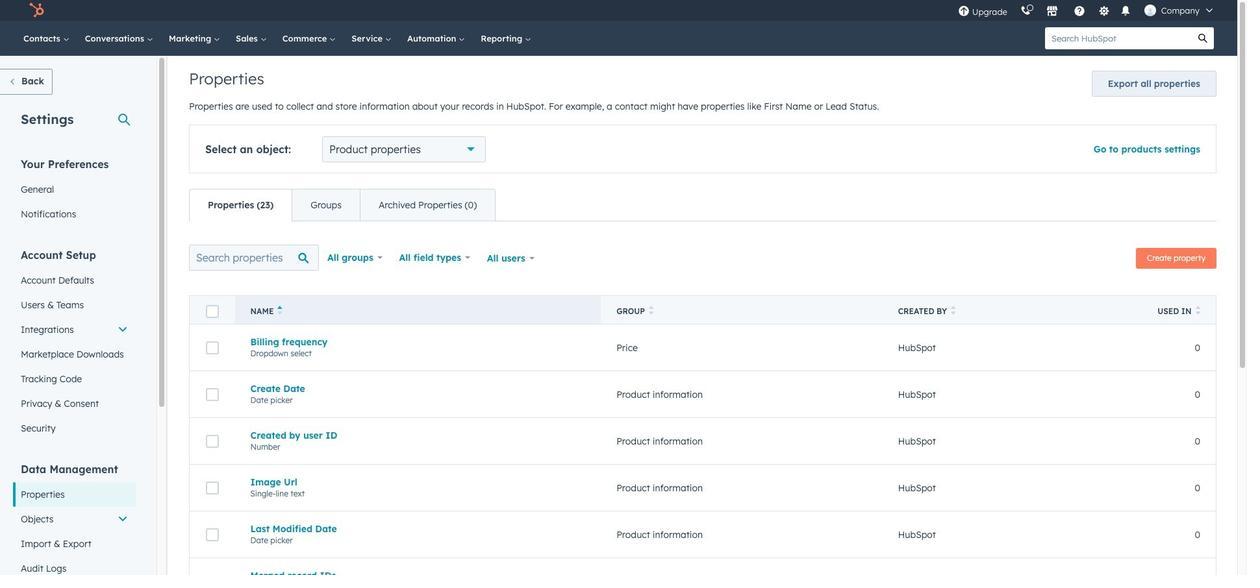 Task type: describe. For each thing, give the bounding box(es) containing it.
press to sort. image
[[649, 306, 654, 315]]

3 press to sort. element from the left
[[1196, 306, 1201, 317]]

jacob simon image
[[1145, 5, 1157, 16]]

Search HubSpot search field
[[1046, 27, 1192, 49]]

2 press to sort. image from the left
[[1196, 306, 1201, 315]]

data management element
[[13, 463, 136, 576]]

ascending sort. press to sort descending. element
[[278, 306, 283, 317]]

1 press to sort. image from the left
[[951, 306, 956, 315]]



Task type: locate. For each thing, give the bounding box(es) containing it.
1 press to sort. element from the left
[[649, 306, 654, 317]]

2 press to sort. element from the left
[[951, 306, 956, 317]]

menu
[[952, 0, 1222, 21]]

0 horizontal spatial press to sort. element
[[649, 306, 654, 317]]

tab list
[[189, 189, 496, 222]]

1 horizontal spatial press to sort. element
[[951, 306, 956, 317]]

press to sort. image
[[951, 306, 956, 315], [1196, 306, 1201, 315]]

your preferences element
[[13, 157, 136, 227]]

marketplaces image
[[1047, 6, 1058, 18]]

Search search field
[[189, 245, 319, 271]]

press to sort. element
[[649, 306, 654, 317], [951, 306, 956, 317], [1196, 306, 1201, 317]]

account setup element
[[13, 248, 136, 441]]

0 horizontal spatial press to sort. image
[[951, 306, 956, 315]]

tab panel
[[189, 221, 1217, 576]]

2 horizontal spatial press to sort. element
[[1196, 306, 1201, 317]]

1 horizontal spatial press to sort. image
[[1196, 306, 1201, 315]]

ascending sort. press to sort descending. image
[[278, 306, 283, 315]]



Task type: vqa. For each thing, say whether or not it's contained in the screenshot.
Tracking Code
no



